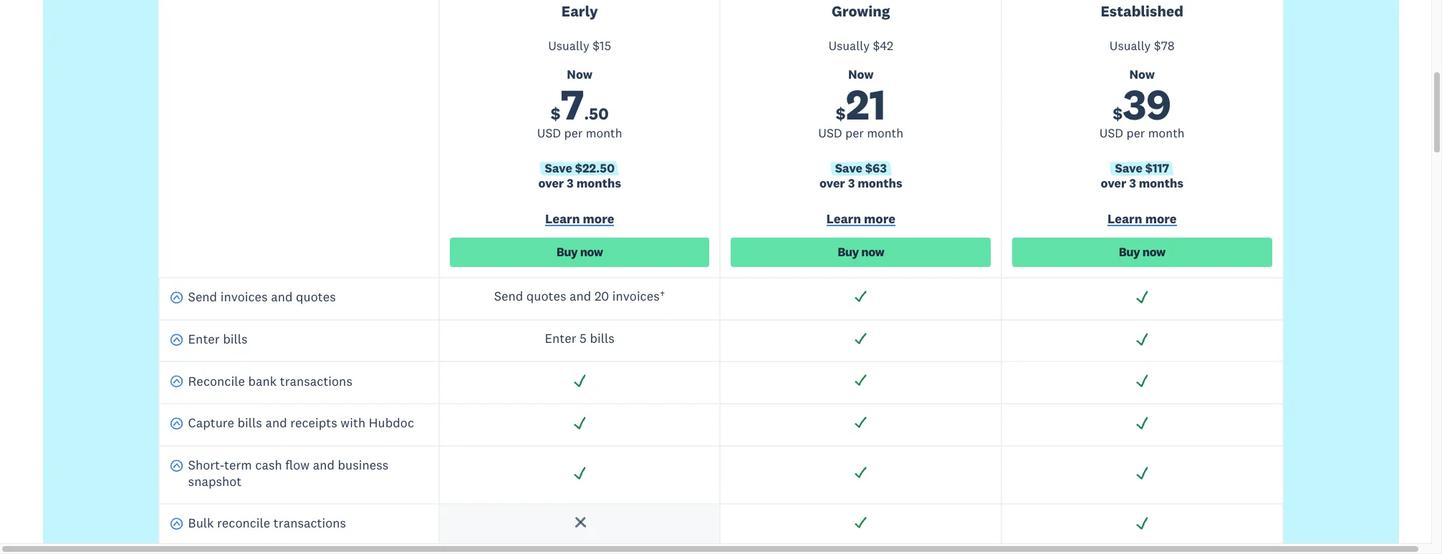 Task type: vqa. For each thing, say whether or not it's contained in the screenshot.
| within the 07 Dec 2017 | Pdf Asx Information Form & Checklist
no



Task type: describe. For each thing, give the bounding box(es) containing it.
now for 39
[[1143, 244, 1165, 260]]

bulk reconcile transactions
[[188, 515, 346, 532]]

$ inside $ 39
[[1113, 103, 1123, 124]]

month for 7
[[586, 126, 622, 141]]

business
[[338, 457, 389, 473]]

over 3 months for 39
[[1101, 176, 1184, 191]]

$63
[[865, 161, 887, 176]]

reconcile
[[217, 515, 270, 532]]

usd per month for 21
[[818, 126, 904, 141]]

with
[[341, 415, 366, 431]]

more for 7
[[583, 211, 614, 227]]

save $117
[[1115, 161, 1169, 176]]

usd per month for 39
[[1100, 126, 1185, 141]]

buy now for 21
[[838, 244, 884, 260]]

usually $ 42
[[829, 38, 893, 54]]

learn more link for 21
[[731, 211, 991, 231]]

reconcile bank transactions
[[188, 373, 352, 390]]

and inside short-term cash flow and business snapshot
[[313, 457, 335, 473]]

invoices†
[[612, 288, 665, 305]]

save for 39
[[1115, 161, 1143, 176]]

buy now for 39
[[1119, 244, 1165, 260]]

and for receipts
[[265, 415, 287, 431]]

over for 7
[[538, 176, 564, 191]]

usd for 7
[[537, 126, 561, 141]]

early
[[562, 1, 598, 21]]

buy now link for 39
[[1012, 238, 1272, 267]]

3 for 21
[[848, 176, 855, 191]]

buy now link for 7
[[450, 238, 710, 267]]

month for 21
[[867, 126, 904, 141]]

and for quotes
[[271, 289, 293, 306]]

over for 21
[[820, 176, 845, 191]]

enter for enter bills
[[188, 331, 220, 348]]

months for 7
[[577, 176, 621, 191]]

$ 39
[[1113, 77, 1171, 131]]

usd for 21
[[818, 126, 842, 141]]

send for send invoices and quotes
[[188, 289, 217, 306]]

more for 39
[[1145, 211, 1177, 227]]

bank
[[248, 373, 277, 390]]

$ inside $ 7 . 50
[[551, 103, 561, 124]]

learn for 7
[[545, 211, 580, 227]]

save $63
[[835, 161, 887, 176]]

.
[[584, 103, 589, 124]]

$ down established
[[1154, 38, 1161, 54]]

reconcile bank transactions button
[[170, 373, 352, 393]]

buy for 39
[[1119, 244, 1140, 260]]

15
[[600, 38, 611, 54]]

21
[[846, 77, 886, 131]]

20
[[595, 288, 609, 305]]

save for 7
[[545, 161, 572, 176]]

$ down growing
[[873, 38, 880, 54]]

per for 21
[[845, 126, 864, 141]]

now for 21
[[848, 66, 874, 82]]

send invoices and quotes button
[[170, 289, 336, 309]]

short-term cash flow and business snapshot
[[188, 457, 389, 490]]

50
[[589, 103, 609, 124]]

excluded image
[[572, 516, 587, 531]]

now for 21
[[861, 244, 884, 260]]

month for 39
[[1148, 126, 1185, 141]]

reconcile
[[188, 373, 245, 390]]

send for send quotes and 20 invoices†
[[494, 288, 523, 305]]

short-term cash flow and business snapshot button
[[170, 457, 428, 494]]

send quotes and 20 invoices†
[[494, 288, 665, 305]]

growing
[[832, 1, 890, 21]]

bills for enter bills
[[223, 331, 248, 348]]

months for 39
[[1139, 176, 1184, 191]]

cash
[[255, 457, 282, 473]]

learn more for 7
[[545, 211, 614, 227]]

and for 20
[[570, 288, 591, 305]]

established
[[1101, 1, 1184, 21]]

bills right 5
[[590, 330, 615, 347]]

quotes inside button
[[296, 289, 336, 306]]

usually for 7
[[548, 38, 589, 54]]

buy for 7
[[556, 244, 578, 260]]



Task type: locate. For each thing, give the bounding box(es) containing it.
learn more down "save $22.50"
[[545, 211, 614, 227]]

usually $ 78
[[1110, 38, 1175, 54]]

5
[[580, 330, 587, 347]]

3 left $117
[[1129, 176, 1136, 191]]

per up "save $22.50"
[[564, 126, 583, 141]]

save
[[545, 161, 572, 176], [835, 161, 863, 176], [1115, 161, 1143, 176]]

1 vertical spatial transactions
[[274, 515, 346, 532]]

bulk
[[188, 515, 214, 532]]

month down 50
[[586, 126, 622, 141]]

snapshot
[[188, 473, 242, 490]]

enter inside button
[[188, 331, 220, 348]]

per for 7
[[564, 126, 583, 141]]

enter for enter 5 bills
[[545, 330, 576, 347]]

and left receipts
[[265, 415, 287, 431]]

usd per month for 7
[[537, 126, 622, 141]]

2 now from the left
[[861, 244, 884, 260]]

transactions down the short-term cash flow and business snapshot button
[[274, 515, 346, 532]]

3 per from the left
[[1127, 126, 1145, 141]]

now down usually $ 42 at right top
[[848, 66, 874, 82]]

2 horizontal spatial months
[[1139, 176, 1184, 191]]

1 usd per month from the left
[[537, 126, 622, 141]]

1 more from the left
[[583, 211, 614, 227]]

2 horizontal spatial buy now link
[[1012, 238, 1272, 267]]

usd
[[537, 126, 561, 141], [818, 126, 842, 141], [1100, 126, 1123, 141]]

1 horizontal spatial buy now
[[838, 244, 884, 260]]

$117
[[1145, 161, 1169, 176]]

2 horizontal spatial over
[[1101, 176, 1126, 191]]

2 usd from the left
[[818, 126, 842, 141]]

enter up 'reconcile'
[[188, 331, 220, 348]]

more down $117
[[1145, 211, 1177, 227]]

2 3 from the left
[[848, 176, 855, 191]]

2 over from the left
[[820, 176, 845, 191]]

2 horizontal spatial usd per month
[[1100, 126, 1185, 141]]

per
[[564, 126, 583, 141], [845, 126, 864, 141], [1127, 126, 1145, 141]]

usually for 21
[[829, 38, 870, 54]]

over left $117
[[1101, 176, 1126, 191]]

now for 7
[[580, 244, 603, 260]]

and right flow
[[313, 457, 335, 473]]

month up $117
[[1148, 126, 1185, 141]]

usd per month down .
[[537, 126, 622, 141]]

now down usually $ 15
[[567, 66, 593, 82]]

learn more link down "save $22.50"
[[450, 211, 710, 231]]

over 3 months for 21
[[820, 176, 902, 191]]

$22.50
[[575, 161, 615, 176]]

capture bills and receipts with hubdoc button
[[170, 415, 414, 435]]

transactions up receipts
[[280, 373, 352, 390]]

transactions for bulk reconcile transactions
[[274, 515, 346, 532]]

3 now from the left
[[1129, 66, 1155, 82]]

3 save from the left
[[1115, 161, 1143, 176]]

usd per month up save $63
[[818, 126, 904, 141]]

send
[[494, 288, 523, 305], [188, 289, 217, 306]]

3 months from the left
[[1139, 176, 1184, 191]]

2 horizontal spatial save
[[1115, 161, 1143, 176]]

0 horizontal spatial learn more
[[545, 211, 614, 227]]

usually $ 15
[[548, 38, 611, 54]]

2 now from the left
[[848, 66, 874, 82]]

buy
[[556, 244, 578, 260], [838, 244, 859, 260], [1119, 244, 1140, 260]]

bills inside button
[[237, 415, 262, 431]]

0 horizontal spatial over
[[538, 176, 564, 191]]

0 horizontal spatial buy now
[[556, 244, 603, 260]]

3 3 from the left
[[1129, 176, 1136, 191]]

usd per month up save $117
[[1100, 126, 1185, 141]]

1 now from the left
[[580, 244, 603, 260]]

usd left "21"
[[818, 126, 842, 141]]

2 horizontal spatial buy now
[[1119, 244, 1165, 260]]

1 learn from the left
[[545, 211, 580, 227]]

save $22.50
[[545, 161, 615, 176]]

2 over 3 months from the left
[[820, 176, 902, 191]]

3 left $22.50
[[567, 176, 574, 191]]

2 learn from the left
[[826, 211, 861, 227]]

enter
[[545, 330, 576, 347], [188, 331, 220, 348]]

1 buy now from the left
[[556, 244, 603, 260]]

0 horizontal spatial more
[[583, 211, 614, 227]]

bills down invoices
[[223, 331, 248, 348]]

2 usually from the left
[[829, 38, 870, 54]]

1 horizontal spatial months
[[858, 176, 902, 191]]

bulk reconcile transactions button
[[170, 515, 346, 536]]

0 horizontal spatial usd per month
[[537, 126, 622, 141]]

0 vertical spatial transactions
[[280, 373, 352, 390]]

learn more link for 39
[[1012, 211, 1272, 231]]

learn more
[[545, 211, 614, 227], [826, 211, 896, 227], [1108, 211, 1177, 227]]

1 horizontal spatial usd
[[818, 126, 842, 141]]

enter left 5
[[545, 330, 576, 347]]

learn down save $63
[[826, 211, 861, 227]]

0 horizontal spatial learn
[[545, 211, 580, 227]]

now for 39
[[1129, 66, 1155, 82]]

save left $22.50
[[545, 161, 572, 176]]

2 horizontal spatial over 3 months
[[1101, 176, 1184, 191]]

usually
[[548, 38, 589, 54], [829, 38, 870, 54], [1110, 38, 1151, 54]]

usd up save $117
[[1100, 126, 1123, 141]]

1 horizontal spatial learn more link
[[731, 211, 991, 231]]

1 horizontal spatial buy
[[838, 244, 859, 260]]

more
[[583, 211, 614, 227], [864, 211, 896, 227], [1145, 211, 1177, 227]]

bills right capture at left bottom
[[237, 415, 262, 431]]

more down $22.50
[[583, 211, 614, 227]]

send inside "send invoices and quotes" button
[[188, 289, 217, 306]]

2 buy from the left
[[838, 244, 859, 260]]

2 horizontal spatial per
[[1127, 126, 1145, 141]]

bills
[[590, 330, 615, 347], [223, 331, 248, 348], [237, 415, 262, 431]]

and
[[570, 288, 591, 305], [271, 289, 293, 306], [265, 415, 287, 431], [313, 457, 335, 473]]

quotes
[[526, 288, 566, 305], [296, 289, 336, 306]]

$ 21
[[836, 77, 886, 131]]

buy now link for 21
[[731, 238, 991, 267]]

per up save $117
[[1127, 126, 1145, 141]]

2 buy now link from the left
[[731, 238, 991, 267]]

$ down early
[[593, 38, 600, 54]]

0 horizontal spatial enter
[[188, 331, 220, 348]]

$ 7 . 50
[[551, 77, 609, 131]]

usd for 39
[[1100, 126, 1123, 141]]

months for 21
[[858, 176, 902, 191]]

2 month from the left
[[867, 126, 904, 141]]

enter bills
[[188, 331, 248, 348]]

3 month from the left
[[1148, 126, 1185, 141]]

2 horizontal spatial usd
[[1100, 126, 1123, 141]]

now
[[580, 244, 603, 260], [861, 244, 884, 260], [1143, 244, 1165, 260]]

transactions inside 'button'
[[280, 373, 352, 390]]

7
[[561, 77, 584, 131]]

now
[[567, 66, 593, 82], [848, 66, 874, 82], [1129, 66, 1155, 82]]

1 horizontal spatial buy now link
[[731, 238, 991, 267]]

learn more link down save $63
[[731, 211, 991, 231]]

0 horizontal spatial month
[[586, 126, 622, 141]]

1 buy from the left
[[556, 244, 578, 260]]

$
[[593, 38, 600, 54], [873, 38, 880, 54], [1154, 38, 1161, 54], [551, 103, 561, 124], [836, 103, 846, 124], [1113, 103, 1123, 124]]

1 over 3 months from the left
[[538, 176, 621, 191]]

1 learn more link from the left
[[450, 211, 710, 231]]

3 for 39
[[1129, 176, 1136, 191]]

0 horizontal spatial buy
[[556, 244, 578, 260]]

over 3 months
[[538, 176, 621, 191], [820, 176, 902, 191], [1101, 176, 1184, 191]]

1 horizontal spatial now
[[848, 66, 874, 82]]

usually for 39
[[1110, 38, 1151, 54]]

0 horizontal spatial quotes
[[296, 289, 336, 306]]

1 horizontal spatial quotes
[[526, 288, 566, 305]]

$ inside $ 21
[[836, 103, 846, 124]]

learn more down save $63
[[826, 211, 896, 227]]

usually down growing
[[829, 38, 870, 54]]

transactions inside "button"
[[274, 515, 346, 532]]

0 horizontal spatial over 3 months
[[538, 176, 621, 191]]

1 learn more from the left
[[545, 211, 614, 227]]

$ up save $63
[[836, 103, 846, 124]]

1 3 from the left
[[567, 176, 574, 191]]

invoices
[[220, 289, 268, 306]]

1 horizontal spatial save
[[835, 161, 863, 176]]

0 horizontal spatial usually
[[548, 38, 589, 54]]

more down $63
[[864, 211, 896, 227]]

0 horizontal spatial 3
[[567, 176, 574, 191]]

learn more link for 7
[[450, 211, 710, 231]]

1 usually from the left
[[548, 38, 589, 54]]

month up $63
[[867, 126, 904, 141]]

per up save $63
[[845, 126, 864, 141]]

1 horizontal spatial over 3 months
[[820, 176, 902, 191]]

bills for capture bills and receipts with hubdoc
[[237, 415, 262, 431]]

1 horizontal spatial learn more
[[826, 211, 896, 227]]

usually down established
[[1110, 38, 1151, 54]]

2 horizontal spatial learn more
[[1108, 211, 1177, 227]]

0 horizontal spatial per
[[564, 126, 583, 141]]

learn for 39
[[1108, 211, 1142, 227]]

78
[[1161, 38, 1175, 54]]

2 horizontal spatial more
[[1145, 211, 1177, 227]]

2 more from the left
[[864, 211, 896, 227]]

3 usd per month from the left
[[1100, 126, 1185, 141]]

usd up "save $22.50"
[[537, 126, 561, 141]]

2 horizontal spatial learn more link
[[1012, 211, 1272, 231]]

0 horizontal spatial now
[[580, 244, 603, 260]]

buy now for 7
[[556, 244, 603, 260]]

0 horizontal spatial save
[[545, 161, 572, 176]]

included image
[[853, 290, 869, 305], [1135, 290, 1150, 305], [853, 332, 869, 347], [572, 374, 587, 389], [1135, 374, 1150, 389], [853, 416, 869, 431], [572, 466, 587, 481], [853, 466, 869, 481], [1135, 516, 1150, 531]]

0 horizontal spatial buy now link
[[450, 238, 710, 267]]

1 horizontal spatial learn
[[826, 211, 861, 227]]

3 buy now from the left
[[1119, 244, 1165, 260]]

over
[[538, 176, 564, 191], [820, 176, 845, 191], [1101, 176, 1126, 191]]

learn more link
[[450, 211, 710, 231], [731, 211, 991, 231], [1012, 211, 1272, 231]]

learn
[[545, 211, 580, 227], [826, 211, 861, 227], [1108, 211, 1142, 227]]

month
[[586, 126, 622, 141], [867, 126, 904, 141], [1148, 126, 1185, 141]]

and left the 20 on the bottom left
[[570, 288, 591, 305]]

0 horizontal spatial send
[[188, 289, 217, 306]]

2 horizontal spatial learn
[[1108, 211, 1142, 227]]

$ up save $117
[[1113, 103, 1123, 124]]

2 usd per month from the left
[[818, 126, 904, 141]]

save left $63
[[835, 161, 863, 176]]

3 for 7
[[567, 176, 574, 191]]

1 now from the left
[[567, 66, 593, 82]]

3 over 3 months from the left
[[1101, 176, 1184, 191]]

buy for 21
[[838, 244, 859, 260]]

bills inside button
[[223, 331, 248, 348]]

over left $63
[[820, 176, 845, 191]]

short-
[[188, 457, 224, 473]]

learn more link down save $117
[[1012, 211, 1272, 231]]

2 learn more from the left
[[826, 211, 896, 227]]

learn down save $117
[[1108, 211, 1142, 227]]

0 horizontal spatial learn more link
[[450, 211, 710, 231]]

1 month from the left
[[586, 126, 622, 141]]

capture bills and receipts with hubdoc
[[188, 415, 414, 431]]

learn for 21
[[826, 211, 861, 227]]

send invoices and quotes
[[188, 289, 336, 306]]

42
[[880, 38, 893, 54]]

1 per from the left
[[564, 126, 583, 141]]

1 horizontal spatial more
[[864, 211, 896, 227]]

1 usd from the left
[[537, 126, 561, 141]]

1 horizontal spatial 3
[[848, 176, 855, 191]]

transactions for reconcile bank transactions
[[280, 373, 352, 390]]

flow
[[285, 457, 310, 473]]

3 usd from the left
[[1100, 126, 1123, 141]]

1 horizontal spatial usually
[[829, 38, 870, 54]]

over left $22.50
[[538, 176, 564, 191]]

enter bills button
[[170, 331, 248, 351]]

now for 7
[[567, 66, 593, 82]]

over 3 months for 7
[[538, 176, 621, 191]]

learn more for 21
[[826, 211, 896, 227]]

3 now from the left
[[1143, 244, 1165, 260]]

enter 5 bills
[[545, 330, 615, 347]]

transactions
[[280, 373, 352, 390], [274, 515, 346, 532]]

term
[[224, 457, 252, 473]]

1 horizontal spatial send
[[494, 288, 523, 305]]

2 save from the left
[[835, 161, 863, 176]]

39
[[1123, 77, 1171, 131]]

3 learn from the left
[[1108, 211, 1142, 227]]

0 horizontal spatial usd
[[537, 126, 561, 141]]

receipts
[[290, 415, 337, 431]]

hubdoc
[[369, 415, 414, 431]]

buy now link
[[450, 238, 710, 267], [731, 238, 991, 267], [1012, 238, 1272, 267]]

1 horizontal spatial enter
[[545, 330, 576, 347]]

1 horizontal spatial over
[[820, 176, 845, 191]]

learn more for 39
[[1108, 211, 1177, 227]]

3 learn more link from the left
[[1012, 211, 1272, 231]]

0 horizontal spatial now
[[567, 66, 593, 82]]

save for 21
[[835, 161, 863, 176]]

capture
[[188, 415, 234, 431]]

2 horizontal spatial now
[[1143, 244, 1165, 260]]

3 usually from the left
[[1110, 38, 1151, 54]]

2 horizontal spatial usually
[[1110, 38, 1151, 54]]

2 horizontal spatial now
[[1129, 66, 1155, 82]]

$ left .
[[551, 103, 561, 124]]

learn down "save $22.50"
[[545, 211, 580, 227]]

3 left $63
[[848, 176, 855, 191]]

learn more down save $117
[[1108, 211, 1177, 227]]

save left $117
[[1115, 161, 1143, 176]]

usually down early
[[548, 38, 589, 54]]

2 horizontal spatial month
[[1148, 126, 1185, 141]]

1 horizontal spatial usd per month
[[818, 126, 904, 141]]

0 horizontal spatial months
[[577, 176, 621, 191]]

1 buy now link from the left
[[450, 238, 710, 267]]

3 buy now link from the left
[[1012, 238, 1272, 267]]

1 horizontal spatial now
[[861, 244, 884, 260]]

usd per month
[[537, 126, 622, 141], [818, 126, 904, 141], [1100, 126, 1185, 141]]

over for 39
[[1101, 176, 1126, 191]]

2 per from the left
[[845, 126, 864, 141]]

1 save from the left
[[545, 161, 572, 176]]

2 learn more link from the left
[[731, 211, 991, 231]]

more for 21
[[864, 211, 896, 227]]

2 buy now from the left
[[838, 244, 884, 260]]

1 horizontal spatial per
[[845, 126, 864, 141]]

3 buy from the left
[[1119, 244, 1140, 260]]

per for 39
[[1127, 126, 1145, 141]]

months
[[577, 176, 621, 191], [858, 176, 902, 191], [1139, 176, 1184, 191]]

included image
[[1135, 332, 1150, 347], [853, 374, 869, 389], [572, 416, 587, 431], [1135, 416, 1150, 431], [1135, 466, 1150, 481], [853, 516, 869, 531]]

now down usually $ 78
[[1129, 66, 1155, 82]]

buy now
[[556, 244, 603, 260], [838, 244, 884, 260], [1119, 244, 1165, 260]]

1 horizontal spatial month
[[867, 126, 904, 141]]

3 more from the left
[[1145, 211, 1177, 227]]

2 horizontal spatial buy
[[1119, 244, 1140, 260]]

3
[[567, 176, 574, 191], [848, 176, 855, 191], [1129, 176, 1136, 191]]

2 months from the left
[[858, 176, 902, 191]]

and right invoices
[[271, 289, 293, 306]]

3 learn more from the left
[[1108, 211, 1177, 227]]

1 months from the left
[[577, 176, 621, 191]]

2 horizontal spatial 3
[[1129, 176, 1136, 191]]

3 over from the left
[[1101, 176, 1126, 191]]

1 over from the left
[[538, 176, 564, 191]]



